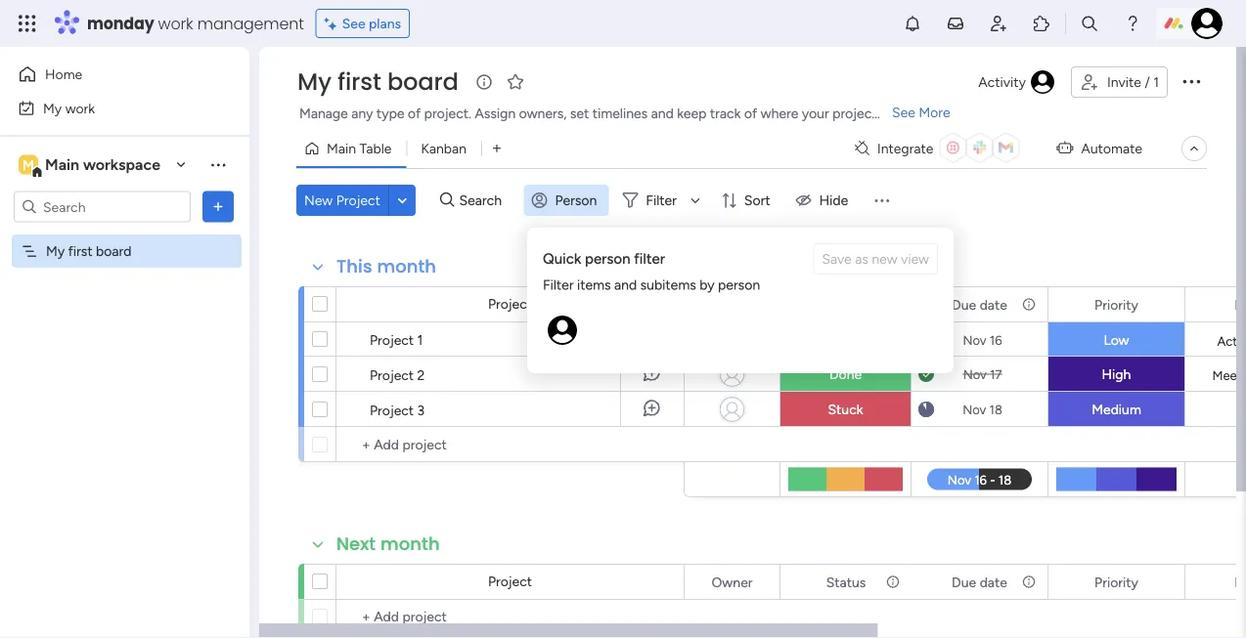 Task type: vqa. For each thing, say whether or not it's contained in the screenshot.
"Online"
no



Task type: describe. For each thing, give the bounding box(es) containing it.
1 of from the left
[[408, 105, 421, 122]]

person button
[[524, 185, 609, 216]]

sort
[[744, 192, 771, 209]]

Search field
[[454, 187, 513, 214]]

filter for filter
[[646, 192, 677, 209]]

stands.
[[880, 105, 924, 122]]

subitems
[[640, 277, 696, 293]]

month for this month
[[377, 254, 436, 279]]

Search in workspace field
[[41, 196, 163, 218]]

0 vertical spatial person
[[585, 250, 630, 268]]

meetin
[[1213, 368, 1246, 383]]

collapse board header image
[[1187, 141, 1202, 157]]

notifications image
[[903, 14, 922, 33]]

16
[[990, 333, 1002, 348]]

This month field
[[332, 254, 441, 280]]

assign
[[475, 105, 516, 122]]

2
[[417, 367, 425, 383]]

manage
[[299, 105, 348, 122]]

person
[[555, 192, 597, 209]]

hide button
[[788, 185, 860, 216]]

18
[[990, 402, 1003, 418]]

/
[[1145, 74, 1150, 90]]

apps image
[[1032, 14, 1052, 33]]

select product image
[[18, 14, 37, 33]]

nov for project 3
[[963, 402, 986, 418]]

1 + add project text field from the top
[[346, 433, 675, 457]]

nov 18
[[963, 402, 1003, 418]]

2 of from the left
[[744, 105, 757, 122]]

owner for second owner field
[[712, 574, 753, 591]]

my first board list box
[[0, 231, 249, 532]]

type
[[377, 105, 404, 122]]

v2 done deadline image
[[919, 365, 934, 384]]

search everything image
[[1080, 14, 1100, 33]]

medium
[[1092, 402, 1141, 418]]

actio
[[1218, 334, 1246, 349]]

invite / 1
[[1107, 74, 1159, 90]]

dapulse integrations image
[[855, 141, 870, 156]]

angle down image
[[398, 193, 407, 208]]

integrate
[[877, 140, 934, 157]]

workspace selection element
[[19, 153, 163, 179]]

filter button
[[615, 185, 707, 216]]

monday work management
[[87, 12, 304, 34]]

see plans button
[[316, 9, 410, 38]]

1 vertical spatial 1
[[417, 332, 423, 348]]

autopilot image
[[1057, 135, 1074, 160]]

priority for next month
[[1095, 574, 1139, 591]]

plans
[[369, 15, 401, 32]]

column information image for next month
[[1021, 575, 1037, 590]]

column information image for this month
[[1021, 297, 1037, 313]]

home
[[45, 66, 82, 83]]

main workspace
[[45, 156, 160, 174]]

manage any type of project. assign owners, set timelines and keep track of where your project stands.
[[299, 105, 924, 122]]

items
[[577, 277, 611, 293]]

project
[[833, 105, 877, 122]]

this month
[[337, 254, 436, 279]]

0 horizontal spatial options image
[[208, 197, 228, 217]]

kanban
[[421, 140, 467, 157]]

hide
[[819, 192, 848, 209]]

project 2
[[370, 367, 425, 383]]

new project
[[304, 192, 380, 209]]

nov 17
[[963, 367, 1002, 382]]

priority field for next month
[[1090, 572, 1143, 593]]

project 1
[[370, 332, 423, 348]]

table
[[359, 140, 392, 157]]

any
[[351, 105, 373, 122]]

see more link
[[890, 103, 952, 122]]

filter items and subitems by person
[[543, 277, 760, 293]]

my work button
[[12, 92, 210, 124]]

My first board field
[[292, 66, 464, 98]]

high
[[1102, 366, 1131, 383]]

where
[[761, 105, 799, 122]]

work for my
[[65, 100, 95, 116]]

Status field
[[821, 572, 871, 593]]

1 horizontal spatial options image
[[1180, 69, 1203, 93]]

stuck
[[828, 402, 863, 418]]

my first board inside list box
[[46, 243, 132, 260]]

project 3
[[370, 402, 425, 419]]

timelines
[[593, 105, 648, 122]]

new
[[304, 192, 333, 209]]

set
[[570, 105, 589, 122]]

workspace image
[[19, 154, 38, 176]]

month for next month
[[380, 532, 440, 557]]

menu image
[[872, 191, 891, 210]]

by
[[700, 277, 715, 293]]



Task type: locate. For each thing, give the bounding box(es) containing it.
1 due date from the top
[[952, 296, 1007, 313]]

help image
[[1123, 14, 1143, 33]]

nov left 17
[[963, 367, 987, 382]]

0 vertical spatial due
[[952, 296, 976, 313]]

2 date from the top
[[980, 574, 1007, 591]]

1 vertical spatial owner
[[712, 574, 753, 591]]

2 column information image from the top
[[1021, 575, 1037, 590]]

due for this month
[[952, 296, 976, 313]]

main
[[327, 140, 356, 157], [45, 156, 79, 174]]

due up 'nov 16'
[[952, 296, 976, 313]]

main for main workspace
[[45, 156, 79, 174]]

column information image
[[885, 575, 901, 590]]

1 right /
[[1154, 74, 1159, 90]]

2 vertical spatial my
[[46, 243, 65, 260]]

project.
[[424, 105, 471, 122]]

nov left 16 at the bottom
[[963, 333, 987, 348]]

1 vertical spatial column information image
[[1021, 575, 1037, 590]]

see left the more
[[892, 104, 916, 121]]

priority
[[1095, 296, 1139, 313], [1095, 574, 1139, 591]]

due date for this month
[[952, 296, 1007, 313]]

0 vertical spatial work
[[158, 12, 193, 34]]

1 vertical spatial work
[[65, 100, 95, 116]]

column information image
[[1021, 297, 1037, 313], [1021, 575, 1037, 590]]

0 vertical spatial column information image
[[1021, 297, 1037, 313]]

due date field right column information icon
[[947, 572, 1012, 593]]

person right by
[[718, 277, 760, 293]]

and right items
[[614, 277, 637, 293]]

1 column information image from the top
[[1021, 297, 1037, 313]]

Due date field
[[947, 294, 1012, 315], [947, 572, 1012, 593]]

due right column information icon
[[952, 574, 976, 591]]

options image
[[1180, 69, 1203, 93], [208, 197, 228, 217]]

2 vertical spatial nov
[[963, 402, 986, 418]]

1 horizontal spatial and
[[651, 105, 674, 122]]

add to favorites image
[[506, 72, 525, 91]]

project
[[336, 192, 380, 209], [488, 296, 532, 313], [370, 332, 414, 348], [370, 367, 414, 383], [370, 402, 414, 419], [488, 574, 532, 590]]

this
[[337, 254, 372, 279]]

nov 16
[[963, 333, 1002, 348]]

date for this month
[[980, 296, 1007, 313]]

nov left 18
[[963, 402, 986, 418]]

owners,
[[519, 105, 567, 122]]

1 horizontal spatial 1
[[1154, 74, 1159, 90]]

0 horizontal spatial first
[[68, 243, 93, 260]]

first
[[338, 66, 381, 98], [68, 243, 93, 260]]

my inside list box
[[46, 243, 65, 260]]

filter left arrow down 'image'
[[646, 192, 677, 209]]

and
[[651, 105, 674, 122], [614, 277, 637, 293]]

2 priority field from the top
[[1090, 572, 1143, 593]]

my first board
[[297, 66, 459, 98], [46, 243, 132, 260]]

first inside list box
[[68, 243, 93, 260]]

inbox image
[[946, 14, 966, 33]]

0 vertical spatial owner
[[712, 296, 753, 313]]

john smith image
[[1192, 8, 1223, 39]]

monday
[[87, 12, 154, 34]]

project inside button
[[336, 192, 380, 209]]

0 horizontal spatial main
[[45, 156, 79, 174]]

my first board up type
[[297, 66, 459, 98]]

+ Add project text field
[[346, 433, 675, 457], [346, 606, 675, 629]]

1 vertical spatial nov
[[963, 367, 987, 382]]

management
[[197, 12, 304, 34]]

option
[[0, 234, 249, 238]]

1 owner from the top
[[712, 296, 753, 313]]

track
[[710, 105, 741, 122]]

1 vertical spatial month
[[380, 532, 440, 557]]

1 vertical spatial options image
[[208, 197, 228, 217]]

0 horizontal spatial board
[[96, 243, 132, 260]]

my inside button
[[43, 100, 62, 116]]

1 vertical spatial + add project text field
[[346, 606, 675, 629]]

0 horizontal spatial of
[[408, 105, 421, 122]]

due date field for this month
[[947, 294, 1012, 315]]

1 due date field from the top
[[947, 294, 1012, 315]]

owner for 2nd owner field from the bottom of the page
[[712, 296, 753, 313]]

1 vertical spatial due date
[[952, 574, 1007, 591]]

0 vertical spatial my
[[297, 66, 332, 98]]

3 nov from the top
[[963, 402, 986, 418]]

due
[[952, 296, 976, 313], [952, 574, 976, 591]]

1 up 2 on the left of the page
[[417, 332, 423, 348]]

0 horizontal spatial and
[[614, 277, 637, 293]]

quick
[[543, 250, 581, 268]]

see inside button
[[342, 15, 365, 32]]

m
[[23, 157, 34, 173]]

1 priority field from the top
[[1090, 294, 1143, 315]]

new project button
[[296, 185, 388, 216]]

filter
[[634, 250, 665, 268]]

filter for filter items and subitems by person
[[543, 277, 574, 293]]

work
[[158, 12, 193, 34], [65, 100, 95, 116]]

0 vertical spatial and
[[651, 105, 674, 122]]

None field
[[1230, 294, 1246, 315], [1230, 572, 1246, 593], [1230, 294, 1246, 315], [1230, 572, 1246, 593]]

invite / 1 button
[[1071, 67, 1168, 98]]

priority field for this month
[[1090, 294, 1143, 315]]

0 horizontal spatial my first board
[[46, 243, 132, 260]]

date
[[980, 296, 1007, 313], [980, 574, 1007, 591]]

main inside workspace selection element
[[45, 156, 79, 174]]

see plans
[[342, 15, 401, 32]]

1 horizontal spatial main
[[327, 140, 356, 157]]

work for monday
[[158, 12, 193, 34]]

filter inside popup button
[[646, 192, 677, 209]]

1 vertical spatial and
[[614, 277, 637, 293]]

your
[[802, 105, 829, 122]]

2 + add project text field from the top
[[346, 606, 675, 629]]

Owner field
[[707, 294, 758, 315], [707, 572, 758, 593]]

main inside button
[[327, 140, 356, 157]]

invite
[[1107, 74, 1141, 90]]

0 vertical spatial priority field
[[1090, 294, 1143, 315]]

0 vertical spatial due date field
[[947, 294, 1012, 315]]

filter
[[646, 192, 677, 209], [543, 277, 574, 293]]

main right the workspace icon
[[45, 156, 79, 174]]

0 vertical spatial filter
[[646, 192, 677, 209]]

month right next at left
[[380, 532, 440, 557]]

show board description image
[[472, 72, 496, 92]]

0 horizontal spatial see
[[342, 15, 365, 32]]

work inside button
[[65, 100, 95, 116]]

2 owner field from the top
[[707, 572, 758, 593]]

1 vertical spatial priority
[[1095, 574, 1139, 591]]

activity button
[[971, 67, 1063, 98]]

see for see plans
[[342, 15, 365, 32]]

1 vertical spatial due
[[952, 574, 976, 591]]

1 vertical spatial board
[[96, 243, 132, 260]]

see more
[[892, 104, 951, 121]]

my work
[[43, 100, 95, 116]]

first up "any"
[[338, 66, 381, 98]]

work down home
[[65, 100, 95, 116]]

1 vertical spatial see
[[892, 104, 916, 121]]

1 vertical spatial my
[[43, 100, 62, 116]]

0 vertical spatial board
[[387, 66, 459, 98]]

1 nov from the top
[[963, 333, 987, 348]]

my down the search in workspace field
[[46, 243, 65, 260]]

1
[[1154, 74, 1159, 90], [417, 332, 423, 348]]

due date field up 'nov 16'
[[947, 294, 1012, 315]]

options image right /
[[1180, 69, 1203, 93]]

my
[[297, 66, 332, 98], [43, 100, 62, 116], [46, 243, 65, 260]]

month inside this month field
[[377, 254, 436, 279]]

main left table
[[327, 140, 356, 157]]

of right type
[[408, 105, 421, 122]]

month right the this
[[377, 254, 436, 279]]

date for next month
[[980, 574, 1007, 591]]

0 vertical spatial month
[[377, 254, 436, 279]]

of
[[408, 105, 421, 122], [744, 105, 757, 122]]

workspace options image
[[208, 155, 228, 174]]

board
[[387, 66, 459, 98], [96, 243, 132, 260]]

first down the search in workspace field
[[68, 243, 93, 260]]

1 horizontal spatial person
[[718, 277, 760, 293]]

board down the search in workspace field
[[96, 243, 132, 260]]

0 vertical spatial + add project text field
[[346, 433, 675, 457]]

1 owner field from the top
[[707, 294, 758, 315]]

quick person filter
[[543, 250, 665, 268]]

0 vertical spatial date
[[980, 296, 1007, 313]]

2 owner from the top
[[712, 574, 753, 591]]

main for main table
[[327, 140, 356, 157]]

0 vertical spatial priority
[[1095, 296, 1139, 313]]

month
[[377, 254, 436, 279], [380, 532, 440, 557]]

1 vertical spatial filter
[[543, 277, 574, 293]]

person
[[585, 250, 630, 268], [718, 277, 760, 293]]

1 vertical spatial owner field
[[707, 572, 758, 593]]

1 vertical spatial person
[[718, 277, 760, 293]]

person up items
[[585, 250, 630, 268]]

board inside list box
[[96, 243, 132, 260]]

next
[[337, 532, 376, 557]]

0 vertical spatial owner field
[[707, 294, 758, 315]]

board up project. on the left top of the page
[[387, 66, 459, 98]]

of right track
[[744, 105, 757, 122]]

nov
[[963, 333, 987, 348], [963, 367, 987, 382], [963, 402, 986, 418]]

filter down "quick"
[[543, 277, 574, 293]]

Next month field
[[332, 532, 445, 558]]

month inside "next month" 'field'
[[380, 532, 440, 557]]

2 due date field from the top
[[947, 572, 1012, 593]]

low
[[1104, 332, 1129, 349]]

see for see more
[[892, 104, 916, 121]]

arrow down image
[[684, 189, 707, 212]]

my down home
[[43, 100, 62, 116]]

1 horizontal spatial filter
[[646, 192, 677, 209]]

activity
[[979, 74, 1026, 90]]

add view image
[[493, 142, 501, 156]]

2 due date from the top
[[952, 574, 1007, 591]]

my first board down the search in workspace field
[[46, 243, 132, 260]]

status
[[826, 574, 866, 591]]

0 horizontal spatial filter
[[543, 277, 574, 293]]

1 vertical spatial date
[[980, 574, 1007, 591]]

due date for next month
[[952, 574, 1007, 591]]

more
[[919, 104, 951, 121]]

1 horizontal spatial see
[[892, 104, 916, 121]]

0 vertical spatial my first board
[[297, 66, 459, 98]]

due date up 'nov 16'
[[952, 296, 1007, 313]]

see
[[342, 15, 365, 32], [892, 104, 916, 121]]

1 priority from the top
[[1095, 296, 1139, 313]]

next month
[[337, 532, 440, 557]]

due date right column information icon
[[952, 574, 1007, 591]]

3
[[417, 402, 425, 419]]

1 vertical spatial first
[[68, 243, 93, 260]]

1 inside button
[[1154, 74, 1159, 90]]

options image down 'workspace options' image
[[208, 197, 228, 217]]

v2 search image
[[440, 190, 454, 212]]

0 horizontal spatial work
[[65, 100, 95, 116]]

1 horizontal spatial work
[[158, 12, 193, 34]]

main table
[[327, 140, 392, 157]]

1 vertical spatial my first board
[[46, 243, 132, 260]]

due date field for next month
[[947, 572, 1012, 593]]

0 vertical spatial due date
[[952, 296, 1007, 313]]

0 vertical spatial options image
[[1180, 69, 1203, 93]]

1 due from the top
[[952, 296, 976, 313]]

done
[[829, 366, 862, 383]]

owner
[[712, 296, 753, 313], [712, 574, 753, 591]]

1 horizontal spatial first
[[338, 66, 381, 98]]

work right monday
[[158, 12, 193, 34]]

1 date from the top
[[980, 296, 1007, 313]]

automate
[[1081, 140, 1143, 157]]

2 priority from the top
[[1095, 574, 1139, 591]]

workspace
[[83, 156, 160, 174]]

kanban button
[[406, 133, 481, 164]]

due for next month
[[952, 574, 976, 591]]

invite members image
[[989, 14, 1009, 33]]

sort button
[[713, 185, 782, 216]]

keep
[[677, 105, 707, 122]]

0 vertical spatial see
[[342, 15, 365, 32]]

my up manage
[[297, 66, 332, 98]]

1 horizontal spatial board
[[387, 66, 459, 98]]

main table button
[[296, 133, 406, 164]]

see left 'plans'
[[342, 15, 365, 32]]

2 due from the top
[[952, 574, 976, 591]]

1 vertical spatial priority field
[[1090, 572, 1143, 593]]

due date
[[952, 296, 1007, 313], [952, 574, 1007, 591]]

priority for this month
[[1095, 296, 1139, 313]]

0 vertical spatial first
[[338, 66, 381, 98]]

2 nov from the top
[[963, 367, 987, 382]]

home button
[[12, 59, 210, 90]]

1 horizontal spatial of
[[744, 105, 757, 122]]

nov for project 2
[[963, 367, 987, 382]]

and left 'keep'
[[651, 105, 674, 122]]

17
[[990, 367, 1002, 382]]

Priority field
[[1090, 294, 1143, 315], [1090, 572, 1143, 593]]

1 horizontal spatial my first board
[[297, 66, 459, 98]]

0 horizontal spatial person
[[585, 250, 630, 268]]

1 vertical spatial due date field
[[947, 572, 1012, 593]]

0 horizontal spatial 1
[[417, 332, 423, 348]]

0 vertical spatial nov
[[963, 333, 987, 348]]

0 vertical spatial 1
[[1154, 74, 1159, 90]]



